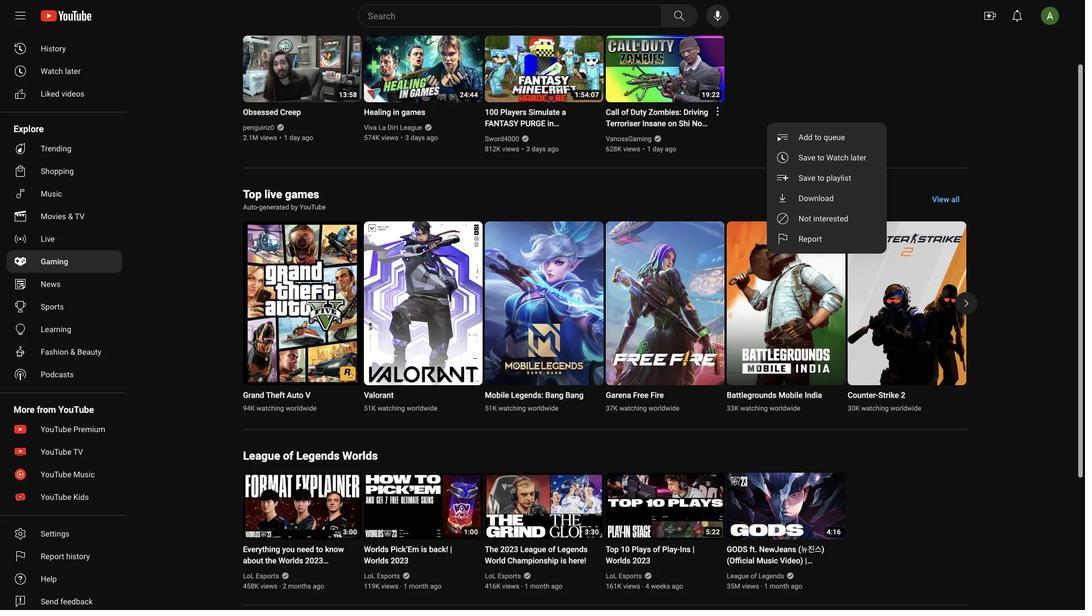 Task type: locate. For each thing, give the bounding box(es) containing it.
2 worldwide from the left
[[407, 405, 438, 413]]

2 right strike
[[902, 391, 906, 400]]

bang
[[546, 391, 564, 400], [566, 391, 584, 400]]

later up videos
[[65, 66, 81, 76]]

13:58 link
[[243, 36, 362, 104]]

legends up here! at the bottom right of page
[[558, 546, 588, 555]]

1 vertical spatial games
[[285, 188, 319, 201]]

music up movies
[[41, 189, 62, 199]]

league down healing in games link
[[400, 124, 422, 132]]

0 vertical spatial 2
[[902, 391, 906, 400]]

is left back! at the left bottom of page
[[421, 546, 427, 555]]

to for queue
[[815, 133, 822, 142]]

watching down battlegrounds
[[741, 405, 768, 413]]

world
[[485, 557, 506, 566]]

3 worldwide from the left
[[528, 405, 559, 413]]

2 left months
[[283, 583, 287, 591]]

report down settings
[[41, 552, 64, 562]]

play-
[[663, 546, 680, 555]]

youtube premium
[[41, 425, 105, 434]]

games up by
[[285, 188, 319, 201]]

2 horizontal spatial music
[[757, 557, 779, 566]]

lol for top 10 plays of play-ins | worlds 2023
[[606, 573, 617, 581]]

month down championship
[[530, 583, 550, 591]]

2 lol esports link from the left
[[364, 572, 401, 582]]

| right back! at the left bottom of page
[[451, 546, 453, 555]]

watching inside grand theft auto v 94k watching worldwide
[[257, 405, 284, 413]]

to inside 'option'
[[818, 173, 825, 183]]

save inside option
[[799, 153, 816, 162]]

2 51k from the left
[[485, 405, 497, 413]]

top inside the top live games auto-generated by youtube
[[243, 188, 262, 201]]

1 horizontal spatial 2
[[902, 391, 906, 400]]

30k watching worldwide element
[[848, 404, 922, 414]]

watching down counter-
[[862, 405, 889, 413]]

lol esports for top 10 plays of play-ins | worlds 2023
[[606, 573, 642, 581]]

3:30
[[585, 529, 600, 537]]

watching down valorant at the left bottom of page
[[378, 405, 405, 413]]

3 down the 100 players simulate a fantasy purge in minecraft...
[[527, 145, 530, 153]]

in down simulate in the top of the page
[[548, 119, 554, 128]]

4 lol esports from the left
[[606, 573, 642, 581]]

3 for games
[[406, 134, 409, 142]]

healing
[[364, 108, 391, 117]]

1 vertical spatial 1 day ago
[[648, 145, 677, 153]]

is
[[421, 546, 427, 555], [561, 557, 567, 566]]

0 horizontal spatial bang
[[546, 391, 564, 400]]

learning link
[[7, 318, 122, 341], [7, 318, 122, 341]]

save to watch later
[[799, 153, 867, 162]]

esports down the
[[256, 573, 279, 581]]

legends up 3:00 link
[[296, 450, 340, 463]]

movies & tv link
[[7, 205, 122, 228], [7, 205, 122, 228]]

2 horizontal spatial |
[[806, 557, 808, 566]]

fashion & beauty
[[41, 348, 102, 357]]

2023 right the
[[501, 546, 519, 555]]

1:00 link
[[364, 473, 483, 542]]

1 day ago down ops
[[648, 145, 677, 153]]

duty
[[631, 108, 647, 117]]

2 bang from the left
[[566, 391, 584, 400]]

0 vertical spatial 3
[[406, 134, 409, 142]]

lol esports up 416k
[[485, 573, 521, 581]]

month for video)
[[770, 583, 790, 591]]

3 lol esports link from the left
[[485, 572, 522, 582]]

2 esports from the left
[[377, 573, 400, 581]]

0 horizontal spatial top
[[243, 188, 262, 201]]

0 horizontal spatial 51k watching worldwide element
[[364, 404, 438, 414]]

is inside worlds pick'em is back! | worlds 2023
[[421, 546, 427, 555]]

1 vertical spatial save
[[799, 173, 816, 183]]

1 horizontal spatial games
[[402, 108, 426, 117]]

30k
[[848, 405, 860, 413]]

purge
[[521, 119, 546, 128]]

feedback
[[60, 598, 93, 607]]

4 · from the left
[[642, 583, 644, 591]]

37k watching worldwide element
[[606, 404, 680, 414]]

1 51k watching worldwide element from the left
[[364, 404, 438, 414]]

to right add
[[815, 133, 822, 142]]

lol esports link up 161k
[[606, 572, 643, 582]]

music up kids
[[73, 470, 95, 480]]

version)
[[672, 130, 702, 140]]

1 horizontal spatial 1 day ago
[[648, 145, 677, 153]]

0 vertical spatial top
[[243, 188, 262, 201]]

mobile inside mobile legends: bang bang 51k watching worldwide
[[485, 391, 509, 400]]

0 horizontal spatial later
[[65, 66, 81, 76]]

1 horizontal spatial day
[[653, 145, 664, 153]]

1 vertical spatial days
[[532, 145, 546, 153]]

youtube left kids
[[41, 493, 71, 502]]

628k views
[[606, 145, 641, 153]]

list box
[[768, 123, 887, 254]]

51k watching worldwide element
[[364, 404, 438, 414], [485, 404, 559, 414]]

lol for the 2023 league of legends world championship is here!
[[485, 573, 496, 581]]

2 lol from the left
[[364, 573, 375, 581]]

ago down obsessed creep link
[[302, 134, 313, 142]]

worlds inside top 10 plays of play-ins | worlds 2023
[[606, 557, 631, 566]]

& right movies
[[68, 212, 73, 221]]

1 mobile from the left
[[485, 391, 509, 400]]

news
[[41, 280, 61, 289]]

1 for the 2023 league of legends world championship is here!
[[525, 583, 529, 591]]

0 horizontal spatial |
[[451, 546, 453, 555]]

1 horizontal spatial music
[[73, 470, 95, 480]]

lol esports link up 458k
[[243, 572, 280, 582]]

games inside the top live games auto-generated by youtube
[[285, 188, 319, 201]]

view all link
[[924, 189, 969, 210]]

4
[[646, 583, 650, 591]]

5 worldwide from the left
[[770, 405, 801, 413]]

812k
[[485, 145, 501, 153]]

2023 inside everything you need to know about the worlds 2023 format
[[305, 557, 323, 566]]

2 inside counter-strike 2 30k watching worldwide
[[902, 391, 906, 400]]

0 horizontal spatial days
[[411, 134, 425, 142]]

of inside gods ft. newjeans (뉴진스) (official music video) | worlds 2023 anthem - league of legends
[[755, 579, 763, 589]]

| right ins
[[693, 546, 695, 555]]

2 save from the top
[[799, 173, 816, 183]]

3 · from the left
[[521, 583, 523, 591]]

newjeans
[[760, 546, 797, 555]]

0 horizontal spatial day
[[290, 134, 300, 142]]

2 watching from the left
[[378, 405, 405, 413]]

lol esports link
[[243, 572, 280, 582], [364, 572, 401, 582], [485, 572, 522, 582], [606, 572, 643, 582]]

mobile inside battlegrounds mobile india 33k watching worldwide
[[779, 391, 803, 400]]

1 down championship
[[525, 583, 529, 591]]

lol up 416k
[[485, 573, 496, 581]]

5 minutes, 22 seconds element
[[706, 529, 721, 537]]

mobile legends: bang bang 51k watching worldwide
[[485, 391, 584, 413]]

1 horizontal spatial month
[[530, 583, 550, 591]]

1 horizontal spatial in
[[548, 119, 554, 128]]

league up 35m
[[727, 573, 749, 581]]

by
[[291, 204, 298, 212]]

worldwide inside grand theft auto v 94k watching worldwide
[[286, 405, 317, 413]]

legends down anthem
[[765, 579, 795, 589]]

5 watching from the left
[[741, 405, 768, 413]]

tv right movies
[[75, 212, 85, 221]]

mobile left india
[[779, 391, 803, 400]]

views
[[260, 134, 277, 142], [382, 134, 399, 142], [503, 145, 520, 153], [624, 145, 641, 153], [261, 583, 278, 591], [382, 583, 399, 591], [503, 583, 520, 591], [624, 583, 641, 591], [743, 583, 760, 591]]

· right the 119k in the bottom of the page
[[400, 583, 402, 591]]

1 vertical spatial later
[[851, 153, 867, 162]]

0 horizontal spatial 1 day ago
[[284, 134, 313, 142]]

avatar image image
[[1042, 7, 1060, 25]]

1 day ago for of
[[648, 145, 677, 153]]

lol esports link for worlds pick'em is back! | worlds 2023
[[364, 572, 401, 582]]

3 watching from the left
[[499, 405, 526, 413]]

watching inside the valorant 51k watching worldwide
[[378, 405, 405, 413]]

of up championship
[[549, 546, 556, 555]]

sword4000 link
[[485, 134, 520, 144]]

terroriser
[[606, 119, 641, 128]]

1 down "league of legends" link
[[765, 583, 769, 591]]

no
[[693, 119, 703, 128]]

1 day ago down obsessed creep link
[[284, 134, 313, 142]]

3 days ago down healing in games link
[[406, 134, 438, 142]]

to left playlist
[[818, 173, 825, 183]]

3 month from the left
[[770, 583, 790, 591]]

watch up playlist
[[827, 153, 849, 162]]

queue
[[824, 133, 846, 142]]

everything you need to know about the worlds 2023 format
[[243, 546, 344, 577]]

esports up 119k views · 1 month ago on the left
[[377, 573, 400, 581]]

month
[[409, 583, 429, 591], [530, 583, 550, 591], [770, 583, 790, 591]]

in up viva la dirt league link
[[393, 108, 400, 117]]

1 vertical spatial report
[[41, 552, 64, 562]]

1 horizontal spatial top
[[606, 546, 619, 555]]

1 watching from the left
[[257, 405, 284, 413]]

94k watching worldwide element
[[243, 404, 317, 414]]

3 esports from the left
[[498, 573, 521, 581]]

4 esports from the left
[[619, 573, 642, 581]]

esports for you
[[256, 573, 279, 581]]

views right 458k
[[261, 583, 278, 591]]

legends inside the 2023 league of legends world championship is here!
[[558, 546, 588, 555]]

4 worldwide from the left
[[649, 405, 680, 413]]

views left 4
[[624, 583, 641, 591]]

· down championship
[[521, 583, 523, 591]]

|
[[451, 546, 453, 555], [693, 546, 695, 555], [806, 557, 808, 566]]

more from youtube
[[14, 405, 94, 415]]

days for healing in games
[[411, 134, 425, 142]]

lol esports link up the 119k in the bottom of the page
[[364, 572, 401, 582]]

lol esports up 458k
[[243, 573, 279, 581]]

3 minutes, 30 seconds element
[[585, 529, 600, 537]]

0 horizontal spatial 2
[[283, 583, 287, 591]]

| inside top 10 plays of play-ins | worlds 2023
[[693, 546, 695, 555]]

0 vertical spatial later
[[65, 66, 81, 76]]

is left here! at the bottom right of page
[[561, 557, 567, 566]]

back!
[[429, 546, 449, 555]]

51k watching worldwide element down legends:
[[485, 404, 559, 414]]

3:00 link
[[243, 473, 362, 542]]

3 lol esports from the left
[[485, 573, 521, 581]]

of inside call of duty zombies: driving terroriser insane on shi no numa! (black ops version)
[[622, 108, 629, 117]]

days down 100 players simulate a fantasy purge in minecraft... link at top
[[532, 145, 546, 153]]

report down "not"
[[799, 234, 823, 244]]

youtube inside the top live games auto-generated by youtube
[[300, 204, 326, 212]]

youtube
[[300, 204, 326, 212], [58, 405, 94, 415], [41, 425, 71, 434], [41, 448, 71, 457], [41, 470, 71, 480], [41, 493, 71, 502]]

esports up 161k views · 4 weeks ago
[[619, 573, 642, 581]]

2 vertical spatial music
[[757, 557, 779, 566]]

3 lol from the left
[[485, 573, 496, 581]]

1 horizontal spatial watch
[[827, 153, 849, 162]]

days
[[411, 134, 425, 142], [532, 145, 546, 153]]

1 horizontal spatial |
[[693, 546, 695, 555]]

anthem
[[774, 568, 802, 577]]

lol esports link up 416k
[[485, 572, 522, 582]]

top up auto- on the left top of page
[[243, 188, 262, 201]]

lol esports link for the 2023 league of legends world championship is here!
[[485, 572, 522, 582]]

not
[[799, 214, 812, 223]]

4 watching from the left
[[620, 405, 647, 413]]

days for 100 players simulate a fantasy purge in minecraft...
[[532, 145, 546, 153]]

1 horizontal spatial days
[[532, 145, 546, 153]]

to inside everything you need to know about the worlds 2023 format
[[316, 546, 323, 555]]

music link
[[7, 183, 122, 205], [7, 183, 122, 205]]

youtube right by
[[300, 204, 326, 212]]

1 vertical spatial in
[[548, 119, 554, 128]]

35m
[[727, 583, 741, 591]]

1 vertical spatial music
[[73, 470, 95, 480]]

views down penguinz0 link
[[260, 134, 277, 142]]

3:00
[[343, 529, 357, 537]]

0 vertical spatial in
[[393, 108, 400, 117]]

100 players simulate a fantasy purge in minecraft... link
[[485, 107, 590, 140]]

to for watch
[[818, 153, 825, 162]]

& left beauty
[[70, 348, 75, 357]]

0 vertical spatial watch
[[41, 66, 63, 76]]

1 51k from the left
[[364, 405, 376, 413]]

· for music
[[761, 583, 763, 591]]

league down (official
[[727, 579, 753, 589]]

views for 574k
[[382, 134, 399, 142]]

to down add to queue
[[818, 153, 825, 162]]

1 horizontal spatial mobile
[[779, 391, 803, 400]]

0 vertical spatial day
[[290, 134, 300, 142]]

0 vertical spatial days
[[411, 134, 425, 142]]

download option
[[768, 188, 887, 209]]

top for 10
[[606, 546, 619, 555]]

5:22
[[706, 529, 721, 537]]

need
[[297, 546, 314, 555]]

send
[[41, 598, 58, 607]]

1 bang from the left
[[546, 391, 564, 400]]

fashion
[[41, 348, 69, 357]]

0 horizontal spatial 51k
[[364, 405, 376, 413]]

shopping link
[[7, 160, 122, 183], [7, 160, 122, 183]]

1 hour, 54 minutes, 7 seconds element
[[575, 91, 600, 99]]

1 vertical spatial day
[[653, 145, 664, 153]]

youtube up youtube music
[[41, 448, 71, 457]]

lol up the 119k in the bottom of the page
[[364, 573, 375, 581]]

youtube for youtube tv
[[41, 448, 71, 457]]

1 horizontal spatial 51k watching worldwide element
[[485, 404, 559, 414]]

report inside option
[[799, 234, 823, 244]]

51k watching worldwide element for valorant
[[364, 404, 438, 414]]

1 vertical spatial watch
[[827, 153, 849, 162]]

0 vertical spatial report
[[799, 234, 823, 244]]

ago down championship
[[552, 583, 563, 591]]

views for 161k
[[624, 583, 641, 591]]

penguinz0
[[243, 124, 274, 132]]

0 horizontal spatial 3 days ago
[[406, 134, 438, 142]]

· left months
[[279, 583, 281, 591]]

call of duty zombies: driving terroriser insane on shi no numa! (black ops version)
[[606, 108, 709, 140]]

day down ops
[[653, 145, 664, 153]]

lol
[[243, 573, 254, 581], [364, 573, 375, 581], [485, 573, 496, 581], [606, 573, 617, 581]]

1 down (black
[[648, 145, 651, 153]]

month down anthem
[[770, 583, 790, 591]]

save down add
[[799, 153, 816, 162]]

help
[[41, 575, 57, 584]]

fantasy
[[485, 119, 519, 128]]

37k
[[606, 405, 618, 413]]

2 month from the left
[[530, 583, 550, 591]]

worlds inside everything you need to know about the worlds 2023 format
[[279, 557, 303, 566]]

4 lol from the left
[[606, 573, 617, 581]]

0 horizontal spatial games
[[285, 188, 319, 201]]

of inside top 10 plays of play-ins | worlds 2023
[[653, 546, 661, 555]]

1 worldwide from the left
[[286, 405, 317, 413]]

24:44 link
[[364, 36, 483, 104]]

month down worlds pick'em is back! | worlds 2023 link
[[409, 583, 429, 591]]

6 watching from the left
[[862, 405, 889, 413]]

views right 416k
[[503, 583, 520, 591]]

esports up 416k views · 1 month ago
[[498, 573, 521, 581]]

0 horizontal spatial 3
[[406, 134, 409, 142]]

0 vertical spatial save
[[799, 153, 816, 162]]

2023 down need
[[305, 557, 323, 566]]

day
[[290, 134, 300, 142], [653, 145, 664, 153]]

settings
[[41, 530, 70, 539]]

2023 down the pick'em
[[391, 557, 409, 566]]

ago down 100 players simulate a fantasy purge in minecraft... link at top
[[548, 145, 559, 153]]

views for 416k
[[503, 583, 520, 591]]

& for tv
[[68, 212, 73, 221]]

3 days ago for 100 players simulate a fantasy purge in minecraft...
[[527, 145, 559, 153]]

music down newjeans
[[757, 557, 779, 566]]

1 horizontal spatial is
[[561, 557, 567, 566]]

None search field
[[338, 5, 700, 27]]

legends inside gods ft. newjeans (뉴진스) (official music video) | worlds 2023 anthem - league of legends
[[765, 579, 795, 589]]

views down sword4000 link
[[503, 145, 520, 153]]

0 vertical spatial games
[[402, 108, 426, 117]]

tv down youtube premium
[[73, 448, 83, 457]]

& for beauty
[[70, 348, 75, 357]]

| inside worlds pick'em is back! | worlds 2023
[[451, 546, 453, 555]]

13 minutes, 58 seconds element
[[339, 91, 357, 99]]

0 vertical spatial 3 days ago
[[406, 134, 438, 142]]

1 lol esports link from the left
[[243, 572, 280, 582]]

1 horizontal spatial bang
[[566, 391, 584, 400]]

·
[[279, 583, 281, 591], [400, 583, 402, 591], [521, 583, 523, 591], [642, 583, 644, 591], [761, 583, 763, 591]]

1 horizontal spatial 3 days ago
[[527, 145, 559, 153]]

league up championship
[[521, 546, 547, 555]]

1 right 2.1m views
[[284, 134, 288, 142]]

save inside 'option'
[[799, 173, 816, 183]]

33k watching worldwide element
[[727, 404, 801, 414]]

1 horizontal spatial 3
[[527, 145, 530, 153]]

1 month from the left
[[409, 583, 429, 591]]

0 horizontal spatial mobile
[[485, 391, 509, 400]]

day down obsessed creep link
[[290, 134, 300, 142]]

0 horizontal spatial report
[[41, 552, 64, 562]]

report option
[[768, 229, 887, 249]]

2 mobile from the left
[[779, 391, 803, 400]]

2023
[[501, 546, 519, 555], [305, 557, 323, 566], [391, 557, 409, 566], [633, 557, 651, 566], [754, 568, 772, 577]]

0 vertical spatial &
[[68, 212, 73, 221]]

6 worldwide from the left
[[891, 405, 922, 413]]

1 for worlds pick'em is back! | worlds 2023
[[404, 583, 408, 591]]

· left 4
[[642, 583, 644, 591]]

bang left the garena
[[566, 391, 584, 400]]

watching down the free
[[620, 405, 647, 413]]

healing in games
[[364, 108, 426, 117]]

here!
[[569, 557, 587, 566]]

2 horizontal spatial month
[[770, 583, 790, 591]]

2 lol esports from the left
[[364, 573, 400, 581]]

2023 inside gods ft. newjeans (뉴진스) (official music video) | worlds 2023 anthem - league of legends
[[754, 568, 772, 577]]

of up "terroriser"
[[622, 108, 629, 117]]

1 lol esports from the left
[[243, 573, 279, 581]]

to right need
[[316, 546, 323, 555]]

youtube down youtube tv
[[41, 470, 71, 480]]

1 vertical spatial 3
[[527, 145, 530, 153]]

ops
[[656, 130, 670, 140]]

51k watching worldwide element down valorant at the left bottom of page
[[364, 404, 438, 414]]

0 vertical spatial tv
[[75, 212, 85, 221]]

· for world
[[521, 583, 523, 591]]

1 horizontal spatial 51k
[[485, 405, 497, 413]]

1 horizontal spatial later
[[851, 153, 867, 162]]

1 save from the top
[[799, 153, 816, 162]]

0 vertical spatial music
[[41, 189, 62, 199]]

the
[[265, 557, 277, 566]]

later up playlist
[[851, 153, 867, 162]]

watch
[[41, 66, 63, 76], [827, 153, 849, 162]]

save up download
[[799, 173, 816, 183]]

1 vertical spatial is
[[561, 557, 567, 566]]

5 · from the left
[[761, 583, 763, 591]]

1 vertical spatial top
[[606, 546, 619, 555]]

obsessed creep link
[[243, 107, 348, 118]]

3 for simulate
[[527, 145, 530, 153]]

0 vertical spatial 1 day ago
[[284, 134, 313, 142]]

4 lol esports link from the left
[[606, 572, 643, 582]]

top inside top 10 plays of play-ins | worlds 2023
[[606, 546, 619, 555]]

1 vertical spatial &
[[70, 348, 75, 357]]

2 · from the left
[[400, 583, 402, 591]]

1 lol from the left
[[243, 573, 254, 581]]

worldwide inside mobile legends: bang bang 51k watching worldwide
[[528, 405, 559, 413]]

1 · from the left
[[279, 583, 281, 591]]

0 horizontal spatial watch
[[41, 66, 63, 76]]

1 horizontal spatial report
[[799, 234, 823, 244]]

view all
[[933, 195, 960, 204]]

1 vertical spatial 3 days ago
[[527, 145, 559, 153]]

3 minutes element
[[343, 529, 357, 537]]

0 horizontal spatial music
[[41, 189, 62, 199]]

watching
[[257, 405, 284, 413], [378, 405, 405, 413], [499, 405, 526, 413], [620, 405, 647, 413], [741, 405, 768, 413], [862, 405, 889, 413]]

2023 down plays
[[633, 557, 651, 566]]

games for live
[[285, 188, 319, 201]]

youtube kids link
[[7, 486, 122, 509], [7, 486, 122, 509]]

0 horizontal spatial month
[[409, 583, 429, 591]]

views for 35m
[[743, 583, 760, 591]]

watch inside option
[[827, 153, 849, 162]]

plays
[[632, 546, 651, 555]]

youtube for youtube premium
[[41, 425, 71, 434]]

0 vertical spatial is
[[421, 546, 427, 555]]

month for championship
[[530, 583, 550, 591]]

kids
[[73, 493, 89, 502]]

list box containing add to queue
[[768, 123, 887, 254]]

bang right legends:
[[546, 391, 564, 400]]

views down the dirt
[[382, 134, 399, 142]]

views down league of legends
[[743, 583, 760, 591]]

0 horizontal spatial is
[[421, 546, 427, 555]]

3:30 link
[[485, 473, 604, 542]]

league inside the 2023 league of legends world championship is here!
[[521, 546, 547, 555]]

2 51k watching worldwide element from the left
[[485, 404, 559, 414]]

add
[[799, 133, 813, 142]]

1 esports from the left
[[256, 573, 279, 581]]



Task type: describe. For each thing, give the bounding box(es) containing it.
legends:
[[511, 391, 544, 400]]

view
[[933, 195, 950, 204]]

everything
[[243, 546, 280, 555]]

premium
[[73, 425, 105, 434]]

youtube for youtube music
[[41, 470, 71, 480]]

creep
[[280, 108, 301, 117]]

ago down worlds pick'em is back! | worlds 2023 link
[[431, 583, 442, 591]]

videos
[[61, 89, 84, 98]]

sports
[[41, 302, 64, 312]]

51k inside mobile legends: bang bang 51k watching worldwide
[[485, 405, 497, 413]]

in inside the 100 players simulate a fantasy purge in minecraft...
[[548, 119, 554, 128]]

playlist
[[827, 173, 852, 183]]

worlds inside gods ft. newjeans (뉴진스) (official music video) | worlds 2023 anthem - league of legends
[[727, 568, 752, 577]]

league down the 94k at the bottom left of the page
[[243, 450, 280, 463]]

views for 119k
[[382, 583, 399, 591]]

3 days ago for healing in games
[[406, 134, 438, 142]]

not interested option
[[768, 209, 887, 229]]

grand theft auto v 94k watching worldwide
[[243, 391, 317, 413]]

458k
[[243, 583, 259, 591]]

458k views · 2 months ago
[[243, 583, 324, 591]]

later inside save to watch later option
[[851, 153, 867, 162]]

pick'em
[[391, 546, 419, 555]]

la
[[379, 124, 386, 132]]

lol esports link for top 10 plays of play-ins | worlds 2023
[[606, 572, 643, 582]]

94k
[[243, 405, 255, 413]]

· for worlds
[[400, 583, 402, 591]]

explore
[[14, 124, 44, 134]]

1 vertical spatial 2
[[283, 583, 287, 591]]

send feedback
[[41, 598, 93, 607]]

vanossgaming
[[606, 135, 652, 143]]

51k watching worldwide element for mobile
[[485, 404, 559, 414]]

lol for everything you need to know about the worlds 2023 format
[[243, 573, 254, 581]]

driving
[[684, 108, 709, 117]]

add to queue option
[[768, 127, 887, 148]]

lol esports for everything you need to know about the worlds 2023 format
[[243, 573, 279, 581]]

valorant
[[364, 391, 394, 400]]

gods ft. newjeans (뉴진스) (official music video) | worlds 2023 anthem - league of legends link
[[727, 545, 833, 589]]

minecraft...
[[485, 130, 526, 140]]

1 minute element
[[464, 529, 478, 537]]

gaming
[[41, 257, 68, 266]]

month for 2023
[[409, 583, 429, 591]]

numa!
[[606, 130, 630, 140]]

100 players simulate a fantasy purge in minecraft...
[[485, 108, 566, 140]]

top live games auto-generated by youtube
[[243, 188, 326, 212]]

worldwide inside counter-strike 2 30k watching worldwide
[[891, 405, 922, 413]]

of down 94k watching worldwide element
[[283, 450, 294, 463]]

1:00
[[464, 529, 478, 537]]

top 10 plays of play-ins | worlds 2023 link
[[606, 545, 712, 567]]

games for in
[[402, 108, 426, 117]]

views for 812k
[[503, 145, 520, 153]]

4:16 link
[[727, 473, 846, 542]]

you
[[282, 546, 295, 555]]

views for 628k
[[624, 145, 641, 153]]

lol esports link for everything you need to know about the worlds 2023 format
[[243, 572, 280, 582]]

save for save to playlist
[[799, 173, 816, 183]]

ago down healing in games link
[[427, 134, 438, 142]]

report for report history
[[41, 552, 64, 562]]

to for playlist
[[818, 173, 825, 183]]

416k views · 1 month ago
[[485, 583, 563, 591]]

worldwide inside the valorant 51k watching worldwide
[[407, 405, 438, 413]]

battlegrounds mobile india 33k watching worldwide
[[727, 391, 823, 413]]

gods ft. newjeans (뉴진스) (official music video) | worlds 2023 anthem - league of legends
[[727, 546, 825, 589]]

league inside gods ft. newjeans (뉴진스) (official music video) | worlds 2023 anthem - league of legends
[[727, 579, 753, 589]]

interested
[[814, 214, 849, 223]]

Search text field
[[368, 8, 659, 23]]

ago right months
[[313, 583, 324, 591]]

counter-strike 2 30k watching worldwide
[[848, 391, 922, 413]]

1 vertical spatial tv
[[73, 448, 83, 457]]

worlds pick'em is back! | worlds 2023
[[364, 546, 453, 566]]

| inside gods ft. newjeans (뉴진스) (official music video) | worlds 2023 anthem - league of legends
[[806, 557, 808, 566]]

24 minutes, 44 seconds element
[[460, 91, 478, 99]]

ago right weeks
[[672, 583, 684, 591]]

ins
[[680, 546, 691, 555]]

obsessed creep
[[243, 108, 301, 117]]

from
[[37, 405, 56, 415]]

View all text field
[[933, 195, 960, 204]]

the 2023 league of legends world championship is here!
[[485, 546, 588, 566]]

championship
[[508, 557, 559, 566]]

ago down ops
[[665, 145, 677, 153]]

of up 35m views · 1 month ago
[[751, 573, 757, 581]]

watching inside mobile legends: bang bang 51k watching worldwide
[[499, 405, 526, 413]]

league of legends worlds
[[243, 450, 378, 463]]

lol esports for the 2023 league of legends world championship is here!
[[485, 573, 521, 581]]

day for of
[[653, 145, 664, 153]]

of inside the 2023 league of legends world championship is here!
[[549, 546, 556, 555]]

esports for 10
[[619, 573, 642, 581]]

garena
[[606, 391, 632, 400]]

save to watch later option
[[768, 148, 887, 168]]

report for report
[[799, 234, 823, 244]]

a
[[562, 108, 566, 117]]

auto
[[287, 391, 304, 400]]

views for 458k
[[261, 583, 278, 591]]

vanossgaming link
[[606, 134, 653, 144]]

more
[[14, 405, 35, 415]]

day for creep
[[290, 134, 300, 142]]

· for about
[[279, 583, 281, 591]]

viva la dirt league
[[364, 124, 422, 132]]

legends up 35m views · 1 month ago
[[759, 573, 785, 581]]

1 for gods ft. newjeans (뉴진스) (official music video) | worlds 2023 anthem - league of legends
[[765, 583, 769, 591]]

19 minutes, 22 seconds element
[[702, 91, 721, 99]]

2.1m
[[243, 134, 259, 142]]

free
[[634, 391, 649, 400]]

esports for pick'em
[[377, 573, 400, 581]]

generated
[[259, 204, 289, 212]]

4 minutes, 16 seconds element
[[827, 529, 842, 537]]

grand
[[243, 391, 264, 400]]

save for save to watch later
[[799, 153, 816, 162]]

top 10 plays of play-ins | worlds 2023
[[606, 546, 695, 566]]

youtube for youtube kids
[[41, 493, 71, 502]]

628k
[[606, 145, 622, 153]]

format
[[243, 568, 267, 577]]

(official
[[727, 557, 755, 566]]

trending
[[41, 144, 72, 153]]

lol for worlds pick'em is back! | worlds 2023
[[364, 573, 375, 581]]

(뉴진스)
[[799, 546, 825, 555]]

music inside gods ft. newjeans (뉴진스) (official music video) | worlds 2023 anthem - league of legends
[[757, 557, 779, 566]]

19:22 link
[[606, 36, 725, 104]]

sword4000
[[485, 135, 520, 143]]

lol esports for worlds pick'em is back! | worlds 2023
[[364, 573, 400, 581]]

penguinz0 link
[[243, 123, 275, 133]]

watching inside counter-strike 2 30k watching worldwide
[[862, 405, 889, 413]]

worldwide inside garena free fire 37k watching worldwide
[[649, 405, 680, 413]]

watching inside garena free fire 37k watching worldwide
[[620, 405, 647, 413]]

on
[[668, 119, 677, 128]]

valorant 51k watching worldwide
[[364, 391, 438, 413]]

ago down anthem
[[792, 583, 803, 591]]

movies & tv
[[41, 212, 85, 221]]

counter-
[[848, 391, 879, 400]]

51k inside the valorant 51k watching worldwide
[[364, 405, 376, 413]]

insane
[[643, 119, 667, 128]]

2023 inside top 10 plays of play-ins | worlds 2023
[[633, 557, 651, 566]]

· for ins
[[642, 583, 644, 591]]

save to playlist option
[[768, 168, 887, 188]]

know
[[325, 546, 344, 555]]

33k
[[727, 405, 739, 413]]

live
[[265, 188, 282, 201]]

1 day ago for creep
[[284, 134, 313, 142]]

views for 2.1m
[[260, 134, 277, 142]]

574k views
[[364, 134, 399, 142]]

0 horizontal spatial in
[[393, 108, 400, 117]]

watching inside battlegrounds mobile india 33k watching worldwide
[[741, 405, 768, 413]]

learning
[[41, 325, 71, 334]]

2023 inside the 2023 league of legends world championship is here!
[[501, 546, 519, 555]]

v
[[306, 391, 311, 400]]

gods
[[727, 546, 748, 555]]

worldwide inside battlegrounds mobile india 33k watching worldwide
[[770, 405, 801, 413]]

league of legends link
[[727, 572, 785, 582]]

zombies:
[[649, 108, 682, 117]]

not interested
[[799, 214, 849, 223]]

youtube up youtube premium
[[58, 405, 94, 415]]

worlds pick'em is back! | worlds 2023 link
[[364, 545, 469, 567]]

the
[[485, 546, 499, 555]]

2023 inside worlds pick'em is back! | worlds 2023
[[391, 557, 409, 566]]

obsessed
[[243, 108, 278, 117]]

esports for 2023
[[498, 573, 521, 581]]

shopping
[[41, 167, 74, 176]]

is inside the 2023 league of legends world championship is here!
[[561, 557, 567, 566]]

battlegrounds
[[727, 391, 777, 400]]

top for live
[[243, 188, 262, 201]]



Task type: vqa. For each thing, say whether or not it's contained in the screenshot.
third LoL Esports from the right
yes



